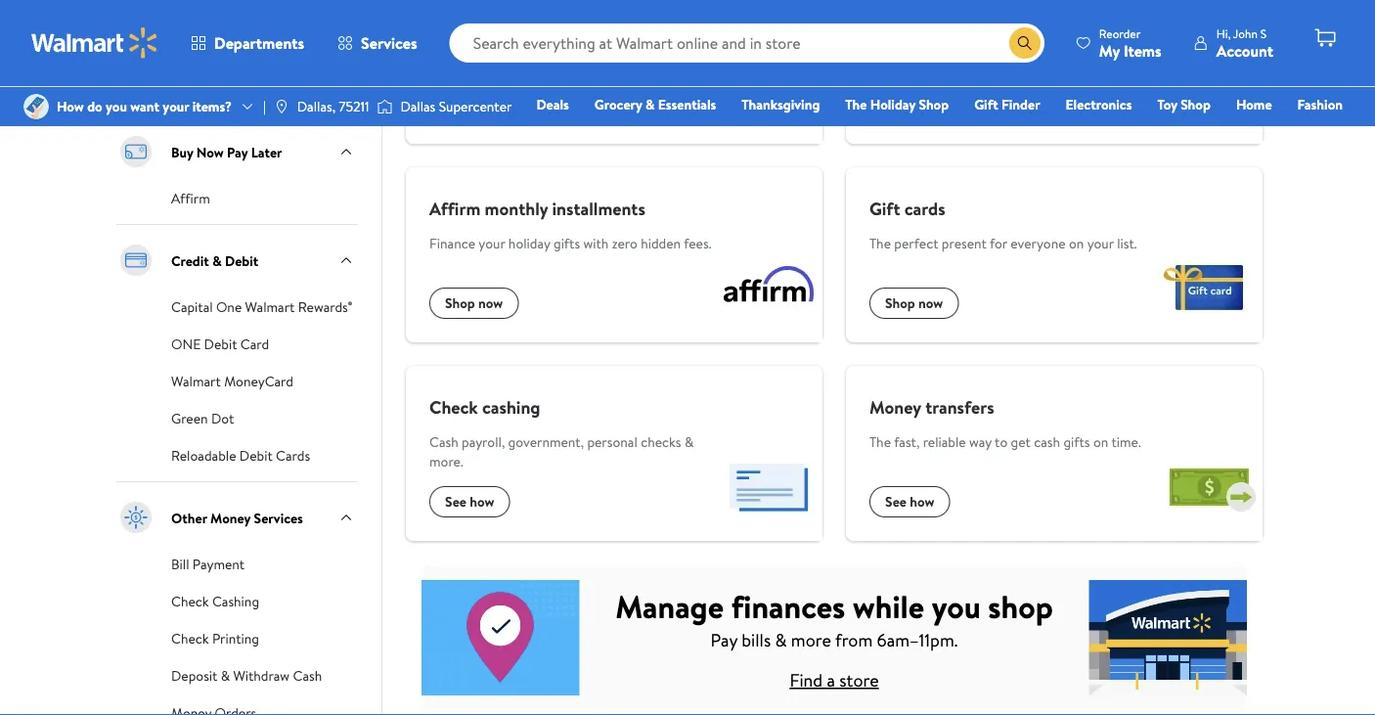 Task type: describe. For each thing, give the bounding box(es) containing it.
you inside manage finances while you shop pay bills & more from 6am–11pm.
[[932, 584, 981, 628]]

grocery & essentials
[[595, 95, 717, 114]]

personal
[[588, 433, 638, 452]]

walmart pay link
[[171, 78, 245, 100]]

supercenter
[[439, 97, 512, 116]]

the for money transfers
[[870, 433, 892, 452]]

hidden
[[641, 234, 681, 253]]

 image for how do you want your items?
[[23, 94, 49, 119]]

buy now pay later image
[[116, 132, 156, 171]]

find out how
[[886, 95, 963, 114]]

later
[[251, 142, 282, 161]]

now for monthly
[[479, 294, 503, 313]]

check printing link
[[171, 627, 259, 649]]

with
[[584, 234, 609, 253]]

walmart image
[[31, 27, 159, 59]]

dot
[[211, 409, 234, 428]]

see how button for money
[[870, 486, 951, 518]]

credit & debit image
[[116, 241, 156, 280]]

bill payment
[[171, 555, 245, 574]]

save,
[[430, 35, 460, 54]]

fashion registry
[[1118, 95, 1344, 141]]

one debit card link
[[171, 333, 269, 354]]

finder
[[1002, 95, 1041, 114]]

registry
[[1118, 122, 1168, 141]]

one debit card. save, spend and grow your money- all in one place. get one. image
[[715, 36, 823, 144]]

check cashing
[[430, 395, 541, 419]]

walmart+ link
[[1276, 121, 1352, 142]]

& inside save, spend & grow your money- all in one place.
[[502, 35, 511, 54]]

departments
[[214, 32, 304, 54]]

fashion link
[[1289, 94, 1352, 115]]

the fast, reliable way to get cash gifts on time.
[[870, 433, 1142, 452]]

shop now for cards
[[886, 294, 944, 313]]

your left holiday
[[479, 234, 505, 253]]

grow
[[514, 35, 544, 54]]

find for find out how
[[886, 95, 912, 114]]

holiday
[[509, 234, 551, 253]]

find a store link
[[790, 668, 879, 693]]

money services home
[[171, 43, 303, 62]]

affirm monthly installments
[[430, 196, 646, 221]]

1 horizontal spatial cash
[[1035, 433, 1061, 452]]

finance your holiday gifts with zero hidden fees.
[[430, 234, 712, 253]]

check cashing link
[[171, 590, 259, 612]]

one debit
[[1194, 122, 1260, 141]]

finances
[[732, 584, 846, 628]]

deposit & withdraw cash
[[171, 666, 322, 686]]

walmart for walmart moneycard
[[171, 372, 221, 391]]

john
[[1234, 25, 1258, 42]]

services inside dropdown button
[[361, 32, 417, 54]]

money services home link
[[171, 41, 303, 63]]

your left the list.
[[1088, 234, 1114, 253]]

want
[[130, 97, 160, 116]]

check printing
[[171, 629, 259, 648]]

5%
[[900, 35, 917, 54]]

grocery
[[595, 95, 643, 114]]

reorder my items
[[1100, 25, 1162, 61]]

see how for money
[[886, 492, 935, 511]]

debit for one debit card
[[204, 335, 237, 354]]

one for one debit
[[1194, 122, 1223, 141]]

how for check cashing
[[470, 492, 495, 511]]

your inside save, spend & grow your money- all in one place.
[[547, 35, 574, 54]]

check cashing. cash payroll, government, personal checks and more. image
[[715, 434, 823, 541]]

store
[[840, 668, 879, 693]]

present
[[942, 234, 987, 253]]

 image for dallas supercenter
[[377, 97, 393, 116]]

bill
[[171, 555, 189, 574]]

see how for check
[[445, 492, 495, 511]]

the holiday shop
[[846, 95, 949, 114]]

deposit
[[171, 666, 218, 686]]

see for check
[[445, 492, 467, 511]]

affirm link
[[171, 187, 210, 208]]

earn
[[870, 35, 897, 54]]

money for money services home
[[171, 43, 211, 62]]

holiday
[[871, 95, 916, 114]]

see for money
[[886, 492, 907, 511]]

shop now button for cards
[[870, 288, 959, 319]]

shop now button for monthly
[[430, 288, 519, 319]]

items?
[[192, 97, 232, 116]]

affirm for affirm monthly installments
[[430, 196, 481, 221]]

green dot
[[171, 409, 234, 428]]

deals link
[[528, 94, 578, 115]]

more.
[[430, 452, 464, 471]]

0 vertical spatial gifts
[[554, 234, 580, 253]]

Walmart Site-Wide search field
[[450, 23, 1045, 63]]

pay inside manage finances while you shop pay bills & more from 6am–11pm.
[[711, 628, 738, 652]]

1 horizontal spatial on
[[1070, 234, 1085, 253]]

buy
[[171, 142, 193, 161]]

gift cards. the perfect present for everyone on your list. shop now. image
[[1156, 235, 1263, 343]]

my
[[1100, 40, 1121, 61]]

& right credit
[[212, 251, 222, 270]]

deposit & withdraw cash link
[[171, 664, 322, 686]]

shop
[[989, 584, 1054, 628]]

payroll,
[[462, 433, 505, 452]]

earn 5% cash back on walmart.com.
[[870, 35, 1080, 54]]

walmart pay
[[171, 80, 245, 99]]

reloadable debit cards link
[[171, 444, 310, 466]]

withdraw
[[233, 666, 290, 686]]

check cashing
[[171, 592, 259, 611]]

Search search field
[[450, 23, 1045, 63]]

finance
[[430, 234, 476, 253]]

gift for gift cards
[[870, 196, 901, 221]]

government,
[[508, 433, 584, 452]]

green
[[171, 409, 208, 428]]

out
[[915, 95, 935, 114]]

6am–11pm.
[[877, 628, 958, 652]]

2 vertical spatial money
[[211, 508, 251, 527]]

thanksgiving link
[[733, 94, 829, 115]]

cash payroll, government, personal checks & more.
[[430, 433, 694, 471]]

in
[[642, 35, 653, 54]]

manage
[[616, 584, 724, 628]]

for
[[990, 234, 1008, 253]]

one for one debit card
[[171, 335, 201, 354]]

account
[[1217, 40, 1274, 61]]

home link
[[1228, 94, 1282, 115]]

debit for reloadable debit cards
[[240, 446, 273, 465]]



Task type: locate. For each thing, give the bounding box(es) containing it.
cash right get
[[1035, 433, 1061, 452]]

debit for one debit
[[1226, 122, 1260, 141]]

you left shop
[[932, 584, 981, 628]]

check up deposit
[[171, 629, 209, 648]]

2 horizontal spatial on
[[1094, 433, 1109, 452]]

reloadable debit cards
[[171, 446, 310, 465]]

walmart inside "link"
[[171, 80, 221, 99]]

gifts left time.
[[1064, 433, 1091, 452]]

see down 'more.'
[[445, 492, 467, 511]]

0 horizontal spatial gifts
[[554, 234, 580, 253]]

& right deposit
[[221, 666, 230, 686]]

0 vertical spatial pay
[[224, 80, 245, 99]]

cash right withdraw
[[293, 666, 322, 686]]

the left perfect
[[870, 234, 892, 253]]

1 vertical spatial home
[[1237, 95, 1273, 114]]

0 horizontal spatial see
[[445, 492, 467, 511]]

save, spend & grow your money- all in one place.
[[430, 35, 678, 73]]

cart contains 0 items total amount $0.00 image
[[1314, 26, 1338, 50]]

on
[[981, 35, 996, 54], [1070, 234, 1085, 253], [1094, 433, 1109, 452]]

the holiday shop link
[[837, 94, 958, 115]]

time.
[[1112, 433, 1142, 452]]

1 see from the left
[[445, 492, 467, 511]]

0 horizontal spatial shop now
[[445, 294, 503, 313]]

1 horizontal spatial now
[[919, 294, 944, 313]]

one down toy shop link
[[1194, 122, 1223, 141]]

check inside check printing link
[[171, 629, 209, 648]]

see how button for check
[[430, 486, 510, 518]]

to
[[995, 433, 1008, 452]]

0 vertical spatial the
[[846, 95, 867, 114]]

0 horizontal spatial now
[[479, 294, 503, 313]]

1 horizontal spatial cash
[[430, 433, 459, 452]]

1 horizontal spatial gifts
[[1064, 433, 1091, 452]]

2 vertical spatial walmart
[[171, 372, 221, 391]]

cash right the 5%
[[920, 35, 947, 54]]

one debit link
[[1185, 121, 1269, 142]]

see how button down 'more.'
[[430, 486, 510, 518]]

registry link
[[1109, 121, 1177, 142]]

2 see how button from the left
[[870, 486, 951, 518]]

& right checks at the left
[[685, 433, 694, 452]]

place.
[[430, 54, 464, 73]]

0 horizontal spatial find
[[790, 668, 823, 693]]

0 horizontal spatial affirm
[[171, 189, 210, 208]]

1 horizontal spatial  image
[[377, 97, 393, 116]]

1 horizontal spatial how
[[910, 492, 935, 511]]

1 vertical spatial walmart
[[245, 297, 295, 317]]

cash
[[920, 35, 947, 54], [1035, 433, 1061, 452]]

electronics link
[[1057, 94, 1141, 115]]

other money services image
[[116, 498, 156, 537]]

affirm
[[171, 189, 210, 208], [430, 196, 481, 221]]

0 horizontal spatial home
[[267, 43, 303, 62]]

get
[[445, 95, 467, 114]]

how down 'fast,'
[[910, 492, 935, 511]]

services left save,
[[361, 32, 417, 54]]

search icon image
[[1018, 35, 1033, 51]]

check up the payroll,
[[430, 395, 478, 419]]

& left grow
[[502, 35, 511, 54]]

capital
[[171, 297, 213, 317]]

0 horizontal spatial gift
[[870, 196, 901, 221]]

see how button
[[430, 486, 510, 518], [870, 486, 951, 518]]

perfect
[[895, 234, 939, 253]]

affirm down buy
[[171, 189, 210, 208]]

1 horizontal spatial see
[[886, 492, 907, 511]]

1 horizontal spatial shop now
[[886, 294, 944, 313]]

gift
[[975, 95, 999, 114], [870, 196, 901, 221]]

how down the payroll,
[[470, 492, 495, 511]]

dallas,
[[297, 97, 336, 116]]

walmart up green dot 'link'
[[171, 372, 221, 391]]

1 horizontal spatial see how button
[[870, 486, 951, 518]]

0 vertical spatial cash
[[920, 35, 947, 54]]

0 horizontal spatial one
[[171, 335, 201, 354]]

get one button
[[430, 89, 516, 120]]

1 see how button from the left
[[430, 486, 510, 518]]

dallas supercenter
[[401, 97, 512, 116]]

card
[[241, 335, 269, 354]]

see how
[[445, 492, 495, 511], [886, 492, 935, 511]]

1 horizontal spatial you
[[932, 584, 981, 628]]

1 vertical spatial gift
[[870, 196, 901, 221]]

1 vertical spatial pay
[[227, 142, 248, 161]]

gift left cards
[[870, 196, 901, 221]]

money-
[[577, 35, 623, 54]]

1 shop now button from the left
[[430, 288, 519, 319]]

see how down 'fast,'
[[886, 492, 935, 511]]

gift cards
[[870, 196, 946, 221]]

reliable
[[923, 433, 967, 452]]

pay left bills
[[711, 628, 738, 652]]

bill payment link
[[171, 553, 245, 574]]

0 horizontal spatial you
[[106, 97, 127, 116]]

gift left the finder at the top of the page
[[975, 95, 999, 114]]

pay right now
[[227, 142, 248, 161]]

you right do
[[106, 97, 127, 116]]

shop now down perfect
[[886, 294, 944, 313]]

check for check cashing
[[171, 592, 209, 611]]

0 vertical spatial money
[[171, 43, 211, 62]]

toy
[[1158, 95, 1178, 114]]

1 vertical spatial on
[[1070, 234, 1085, 253]]

1 vertical spatial the
[[870, 234, 892, 253]]

featured image
[[116, 0, 156, 25]]

 image right the 75211
[[377, 97, 393, 116]]

buy now pay later
[[171, 142, 282, 161]]

2 vertical spatial pay
[[711, 628, 738, 652]]

0 horizontal spatial on
[[981, 35, 996, 54]]

credit
[[171, 251, 209, 270]]

money for money transfers
[[870, 395, 922, 419]]

shop now button down perfect
[[870, 288, 959, 319]]

0 horizontal spatial see how button
[[430, 486, 510, 518]]

other
[[171, 508, 207, 527]]

now for cards
[[919, 294, 944, 313]]

gift finder link
[[966, 94, 1050, 115]]

toy shop
[[1158, 95, 1211, 114]]

debit up one
[[225, 251, 259, 270]]

fees.
[[684, 234, 712, 253]]

money right other
[[211, 508, 251, 527]]

spend
[[464, 35, 499, 54]]

cards
[[905, 196, 946, 221]]

1 horizontal spatial gift
[[975, 95, 999, 114]]

0 vertical spatial gift
[[975, 95, 999, 114]]

1 vertical spatial cash
[[293, 666, 322, 686]]

services
[[361, 32, 417, 54], [215, 43, 264, 62], [254, 508, 303, 527]]

debit down home "link"
[[1226, 122, 1260, 141]]

shop now down the "finance"
[[445, 294, 503, 313]]

0 vertical spatial walmart
[[171, 80, 221, 99]]

the left holiday
[[846, 95, 867, 114]]

one
[[471, 95, 500, 114], [1194, 122, 1223, 141], [171, 335, 201, 354]]

2 horizontal spatial how
[[939, 95, 963, 114]]

all
[[626, 35, 639, 54]]

get one
[[445, 95, 500, 114]]

deals
[[537, 95, 569, 114]]

find
[[886, 95, 912, 114], [790, 668, 823, 693]]

1 vertical spatial check
[[171, 592, 209, 611]]

1 vertical spatial cash
[[1035, 433, 1061, 452]]

while
[[853, 584, 925, 628]]

0 horizontal spatial  image
[[23, 94, 49, 119]]

& right grocery
[[646, 95, 655, 114]]

2 see from the left
[[886, 492, 907, 511]]

get
[[1011, 433, 1031, 452]]

walmart for walmart pay
[[171, 80, 221, 99]]

one right get
[[471, 95, 500, 114]]

money transfers. the fast, reliable way to get cash gifts on time. image
[[1156, 434, 1263, 541]]

find for find a store
[[790, 668, 823, 693]]

your right want
[[163, 97, 189, 116]]

pay left |
[[224, 80, 245, 99]]

&
[[502, 35, 511, 54], [646, 95, 655, 114], [212, 251, 222, 270], [685, 433, 694, 452], [776, 628, 787, 652], [221, 666, 230, 686]]

1 horizontal spatial find
[[886, 95, 912, 114]]

 image
[[23, 94, 49, 119], [377, 97, 393, 116]]

1 shop now from the left
[[445, 294, 503, 313]]

monthly
[[485, 196, 548, 221]]

2 horizontal spatial one
[[1194, 122, 1223, 141]]

cash left the payroll,
[[430, 433, 459, 452]]

cards
[[276, 446, 310, 465]]

1 horizontal spatial home
[[1237, 95, 1273, 114]]

checks
[[641, 433, 682, 452]]

one inside button
[[471, 95, 500, 114]]

& right bills
[[776, 628, 787, 652]]

manage finances while you shop pay bills & more from 6am–11pm.
[[616, 584, 1054, 652]]

0 horizontal spatial cash
[[920, 35, 947, 54]]

on right everyone
[[1070, 234, 1085, 253]]

see how down 'more.'
[[445, 492, 495, 511]]

1 vertical spatial you
[[932, 584, 981, 628]]

other money services
[[171, 508, 303, 527]]

capital one walmart rewards trademark card. earn five percent cash back on walmart.com. find out how. image
[[1156, 36, 1263, 144]]

find out how button
[[870, 89, 979, 120]]

1 vertical spatial gifts
[[1064, 433, 1091, 452]]

on right back on the right
[[981, 35, 996, 54]]

0 vertical spatial home
[[267, 43, 303, 62]]

fashion
[[1298, 95, 1344, 114]]

services up walmart pay "link"
[[215, 43, 264, 62]]

check down bill
[[171, 592, 209, 611]]

check inside check cashing link
[[171, 592, 209, 611]]

0 vertical spatial cash
[[430, 433, 459, 452]]

walmart right want
[[171, 80, 221, 99]]

manage your finances while you shop. pay bills and more from six am to eleven pm. find a store. image
[[422, 580, 1248, 696]]

do
[[87, 97, 102, 116]]

services down cards
[[254, 508, 303, 527]]

how
[[57, 97, 84, 116]]

green dot link
[[171, 407, 234, 429]]

 image
[[274, 99, 290, 114]]

the perfect present for everyone on your list.
[[870, 234, 1138, 253]]

installments
[[552, 196, 646, 221]]

your right grow
[[547, 35, 574, 54]]

how right out
[[939, 95, 963, 114]]

home inside "link"
[[1237, 95, 1273, 114]]

now
[[197, 142, 224, 161]]

zero
[[612, 234, 638, 253]]

affirm for affirm
[[171, 189, 210, 208]]

0 vertical spatial on
[[981, 35, 996, 54]]

walmart moneycard link
[[171, 370, 294, 391]]

0 vertical spatial find
[[886, 95, 912, 114]]

0 vertical spatial you
[[106, 97, 127, 116]]

2 vertical spatial check
[[171, 629, 209, 648]]

money up 'fast,'
[[870, 395, 922, 419]]

& inside the cash payroll, government, personal checks & more.
[[685, 433, 694, 452]]

0 horizontal spatial see how
[[445, 492, 495, 511]]

2 shop now from the left
[[886, 294, 944, 313]]

money up walmart pay "link"
[[171, 43, 211, 62]]

1 vertical spatial one
[[1194, 122, 1223, 141]]

1 horizontal spatial affirm
[[430, 196, 481, 221]]

essentials
[[658, 95, 717, 114]]

1 horizontal spatial shop now button
[[870, 288, 959, 319]]

pay inside "link"
[[224, 80, 245, 99]]

the for gift cards
[[870, 234, 892, 253]]

2 see how from the left
[[886, 492, 935, 511]]

gift for gift finder
[[975, 95, 999, 114]]

shop now button down the "finance"
[[430, 288, 519, 319]]

1 horizontal spatial see how
[[886, 492, 935, 511]]

electronics
[[1066, 95, 1133, 114]]

walmart.com.
[[999, 35, 1080, 54]]

shop now for monthly
[[445, 294, 503, 313]]

0 horizontal spatial shop now button
[[430, 288, 519, 319]]

affirm monthly installments. finance your holiday gifts with zero hidden fees. shop now. image
[[715, 235, 823, 343]]

& inside manage finances while you shop pay bills & more from 6am–11pm.
[[776, 628, 787, 652]]

see how button down 'fast,'
[[870, 486, 951, 518]]

2 shop now button from the left
[[870, 288, 959, 319]]

2 vertical spatial on
[[1094, 433, 1109, 452]]

see down 'fast,'
[[886, 492, 907, 511]]

walmart inside "link"
[[245, 297, 295, 317]]

0 vertical spatial check
[[430, 395, 478, 419]]

debit left "card"
[[204, 335, 237, 354]]

0 horizontal spatial how
[[470, 492, 495, 511]]

check for check cashing
[[430, 395, 478, 419]]

bills
[[742, 628, 771, 652]]

cash inside the cash payroll, government, personal checks & more.
[[430, 433, 459, 452]]

affirm up the "finance"
[[430, 196, 481, 221]]

dallas, 75211
[[297, 97, 369, 116]]

0 horizontal spatial cash
[[293, 666, 322, 686]]

one down capital on the top of page
[[171, 335, 201, 354]]

gifts left with
[[554, 234, 580, 253]]

way
[[970, 433, 992, 452]]

find inside button
[[886, 95, 912, 114]]

2 now from the left
[[919, 294, 944, 313]]

 image left the how
[[23, 94, 49, 119]]

on left time.
[[1094, 433, 1109, 452]]

printing
[[212, 629, 259, 648]]

1 vertical spatial find
[[790, 668, 823, 693]]

debit left cards
[[240, 446, 273, 465]]

1 horizontal spatial one
[[471, 95, 500, 114]]

money
[[171, 43, 211, 62], [870, 395, 922, 419], [211, 508, 251, 527]]

hi, john s account
[[1217, 25, 1274, 61]]

1 vertical spatial money
[[870, 395, 922, 419]]

|
[[263, 97, 266, 116]]

find a store
[[790, 668, 879, 693]]

0 vertical spatial one
[[471, 95, 500, 114]]

1 now from the left
[[479, 294, 503, 313]]

2 vertical spatial one
[[171, 335, 201, 354]]

2 vertical spatial the
[[870, 433, 892, 452]]

1 see how from the left
[[445, 492, 495, 511]]

walmart up "card"
[[245, 297, 295, 317]]

the left 'fast,'
[[870, 433, 892, 452]]

check for check printing
[[171, 629, 209, 648]]

how for money transfers
[[910, 492, 935, 511]]



Task type: vqa. For each thing, say whether or not it's contained in the screenshot.
Recipes dropdown button
no



